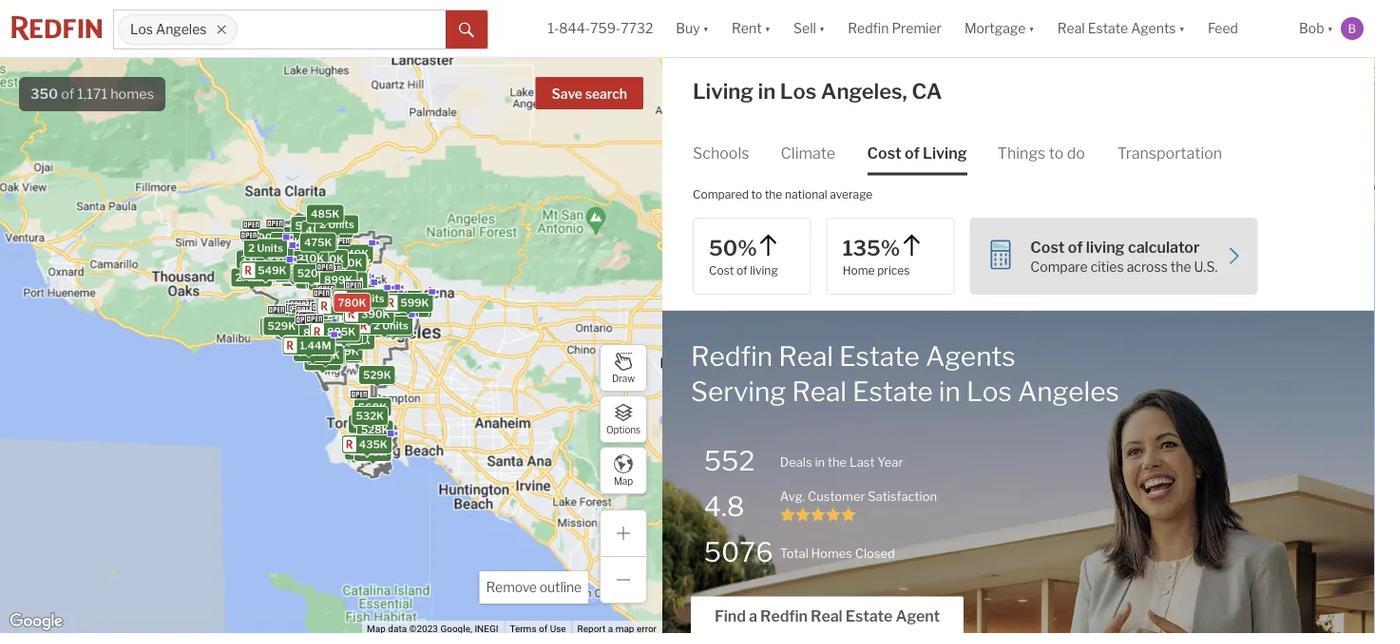 Task type: locate. For each thing, give the bounding box(es) containing it.
520k
[[297, 267, 326, 280], [338, 295, 367, 307]]

500k down 532k
[[361, 424, 390, 436]]

1 vertical spatial agents
[[926, 340, 1016, 373]]

None search field
[[238, 10, 446, 48]]

remove outline
[[486, 580, 582, 596]]

0 horizontal spatial los
[[130, 21, 153, 37]]

728k
[[311, 274, 339, 286]]

redfin right a
[[761, 607, 808, 625]]

things to do element
[[998, 128, 1086, 176]]

1 vertical spatial 695k
[[298, 313, 327, 326]]

los angeles
[[130, 21, 207, 37]]

0 horizontal spatial 475k
[[304, 236, 332, 249]]

bob ▾
[[1300, 20, 1334, 36]]

1 vertical spatial 529k
[[268, 320, 296, 332]]

0 horizontal spatial to
[[752, 188, 763, 202]]

▾ right bob
[[1328, 20, 1334, 36]]

699k
[[383, 303, 412, 316], [330, 306, 358, 318], [348, 315, 377, 327], [368, 319, 396, 332], [308, 355, 337, 368], [308, 356, 337, 368]]

1,171
[[77, 86, 108, 102]]

0 horizontal spatial 490k
[[247, 259, 276, 271]]

1 horizontal spatial 595k
[[352, 306, 381, 319]]

1 horizontal spatial 740k
[[342, 287, 370, 300]]

1 vertical spatial 485k
[[310, 274, 339, 286]]

do
[[1067, 144, 1086, 163]]

4 ▾ from the left
[[1029, 20, 1035, 36]]

0 horizontal spatial 570k
[[310, 274, 338, 286]]

redfin premier button
[[837, 0, 954, 57]]

475k
[[304, 236, 332, 249], [349, 444, 377, 457]]

0 vertical spatial in
[[758, 78, 776, 104]]

sell ▾ button
[[794, 0, 826, 57]]

5076
[[704, 536, 774, 568]]

435k
[[276, 263, 304, 276], [359, 438, 388, 451]]

2 horizontal spatial los
[[967, 375, 1012, 407]]

2 vertical spatial redfin
[[761, 607, 808, 625]]

0 vertical spatial 490k
[[247, 259, 276, 271]]

1 vertical spatial 1.19m
[[352, 311, 381, 323]]

660k
[[372, 313, 401, 326]]

0 horizontal spatial the
[[765, 188, 783, 202]]

redfin inside redfin real estate agents serving real estate in los angeles
[[691, 340, 773, 373]]

0 vertical spatial 629k
[[274, 230, 303, 242]]

5 units
[[312, 313, 347, 325]]

to for things
[[1049, 144, 1064, 163]]

0 vertical spatial 500k
[[251, 231, 280, 244]]

1 vertical spatial 740k
[[342, 287, 370, 300]]

6 ▾ from the left
[[1328, 20, 1334, 36]]

3
[[348, 294, 355, 306], [355, 311, 362, 323], [305, 312, 312, 324], [365, 316, 372, 329], [364, 318, 370, 330], [368, 318, 375, 330], [365, 320, 372, 332], [302, 343, 309, 355]]

cost inside cost of living calculator compare cities across the u.s.
[[1031, 238, 1065, 256]]

0 horizontal spatial 435k
[[276, 263, 304, 276]]

1 vertical spatial 435k
[[359, 438, 388, 451]]

sell ▾ button
[[783, 0, 837, 57]]

620k
[[330, 299, 359, 312]]

2 vertical spatial 529k
[[363, 369, 391, 381]]

2.45m
[[235, 272, 268, 284]]

1 horizontal spatial 520k
[[338, 295, 367, 307]]

to for compared
[[752, 188, 763, 202]]

to inside "element"
[[1049, 144, 1064, 163]]

real estate agents ▾
[[1058, 20, 1186, 36]]

cost up average
[[868, 144, 902, 163]]

cost of living element
[[868, 128, 968, 176]]

living up cities
[[1087, 238, 1125, 256]]

0 horizontal spatial angeles
[[156, 21, 207, 37]]

450k
[[306, 225, 335, 237]]

0 horizontal spatial 520k
[[297, 267, 326, 280]]

879k
[[355, 447, 383, 460]]

629k
[[274, 230, 303, 242], [362, 309, 390, 322]]

▾ for buy ▾
[[703, 20, 709, 36]]

2 ▾ from the left
[[765, 20, 771, 36]]

cost of living
[[868, 144, 968, 163]]

1 vertical spatial the
[[1171, 258, 1192, 275]]

990k
[[378, 319, 407, 332]]

1 vertical spatial 520k
[[338, 295, 367, 307]]

1.50m
[[309, 309, 340, 322], [295, 312, 327, 324], [319, 314, 351, 326], [303, 320, 335, 332], [304, 340, 336, 352], [307, 345, 339, 357]]

0 vertical spatial 589k
[[327, 298, 355, 310]]

remove outline button
[[480, 571, 589, 604]]

real estate agents ▾ button
[[1047, 0, 1197, 57]]

1.39m
[[324, 305, 356, 318]]

of for 350 of 1,171 homes
[[61, 86, 74, 102]]

total
[[780, 546, 809, 561]]

3 ▾ from the left
[[819, 20, 826, 36]]

estate inside dropdown button
[[1088, 20, 1129, 36]]

avg. customer satisfaction
[[780, 489, 938, 504]]

849k
[[278, 266, 307, 279], [329, 310, 358, 323]]

0 vertical spatial 529k
[[346, 303, 375, 316]]

living for cost of living
[[750, 264, 778, 278]]

a
[[749, 607, 758, 625]]

0 horizontal spatial in
[[758, 78, 776, 104]]

compared
[[693, 188, 749, 202]]

440k
[[260, 250, 289, 263]]

1 horizontal spatial living
[[923, 144, 968, 163]]

1 vertical spatial 1.10m
[[311, 349, 340, 361]]

living inside cost of living calculator compare cities across the u.s.
[[1087, 238, 1125, 256]]

1 vertical spatial los
[[780, 78, 817, 104]]

cost inside 'element'
[[868, 144, 902, 163]]

7.80m
[[323, 304, 356, 317]]

▾ left the feed
[[1179, 20, 1186, 36]]

calculator
[[1129, 238, 1200, 256]]

1 vertical spatial angeles
[[1018, 375, 1120, 407]]

1 horizontal spatial 490k
[[340, 303, 369, 315]]

map region
[[0, 0, 674, 634]]

to right compared
[[752, 188, 763, 202]]

1 horizontal spatial 549k
[[361, 310, 390, 322]]

2.48m
[[317, 315, 349, 327]]

cost for cost of living
[[868, 144, 902, 163]]

0 vertical spatial 849k
[[278, 266, 307, 279]]

1 vertical spatial living
[[923, 144, 968, 163]]

0 vertical spatial cost
[[868, 144, 902, 163]]

0 vertical spatial 549k
[[258, 264, 287, 277]]

1 vertical spatial 499k
[[330, 345, 359, 358]]

1.52m
[[318, 313, 349, 326]]

homes
[[110, 86, 154, 102]]

0 vertical spatial 785k
[[272, 262, 300, 275]]

to left do
[[1049, 144, 1064, 163]]

0 vertical spatial 515k
[[275, 236, 302, 248]]

2 units
[[319, 218, 354, 231], [314, 222, 349, 235], [299, 239, 334, 251], [248, 242, 283, 254], [272, 265, 307, 277], [246, 265, 281, 277], [277, 265, 312, 278], [276, 266, 311, 278], [274, 266, 309, 279], [330, 271, 365, 283], [350, 292, 385, 305], [336, 294, 371, 307], [343, 294, 378, 307], [325, 298, 360, 311], [320, 299, 355, 311], [334, 300, 369, 312], [393, 302, 428, 315], [382, 303, 417, 315], [323, 304, 358, 317], [307, 309, 342, 322], [357, 309, 392, 322], [307, 309, 342, 322], [306, 310, 341, 322], [348, 310, 383, 323], [306, 311, 341, 323], [306, 311, 341, 323], [306, 311, 341, 323], [305, 311, 340, 324], [294, 312, 329, 324], [314, 312, 349, 325], [314, 313, 349, 325], [313, 313, 348, 325], [324, 313, 359, 326], [315, 314, 350, 327], [364, 314, 399, 327], [365, 315, 400, 327], [366, 318, 401, 330], [367, 319, 402, 331], [374, 319, 409, 332], [264, 320, 299, 333]]

transportation
[[1118, 144, 1223, 163]]

1 horizontal spatial living
[[1087, 238, 1125, 256]]

1 horizontal spatial 685k
[[339, 294, 368, 306]]

the
[[765, 188, 783, 202], [1171, 258, 1192, 275], [828, 454, 847, 469]]

2 horizontal spatial in
[[939, 375, 961, 407]]

redfin left premier
[[848, 20, 889, 36]]

775k
[[342, 333, 370, 346]]

redfin up the serving
[[691, 340, 773, 373]]

350
[[30, 86, 58, 102]]

things to do
[[998, 144, 1086, 163]]

1 vertical spatial 475k
[[349, 444, 377, 457]]

0 vertical spatial los
[[130, 21, 153, 37]]

redfin for redfin real estate agents serving real estate in los angeles
[[691, 340, 773, 373]]

agents inside redfin real estate agents serving real estate in los angeles
[[926, 340, 1016, 373]]

of inside cost of living 'element'
[[905, 144, 920, 163]]

1 ▾ from the left
[[703, 20, 709, 36]]

1-
[[548, 20, 559, 36]]

339k
[[260, 245, 289, 258]]

1 vertical spatial 595k
[[352, 306, 381, 319]]

buy ▾
[[676, 20, 709, 36]]

1 vertical spatial 589k
[[353, 439, 382, 452]]

cost up compare
[[1031, 238, 1065, 256]]

500k
[[251, 231, 280, 244], [361, 424, 390, 436]]

4.8
[[704, 490, 745, 523]]

living down the ca at the right of page
[[923, 144, 968, 163]]

0 vertical spatial 559k
[[330, 328, 359, 341]]

draw
[[612, 373, 635, 384]]

buy ▾ button
[[665, 0, 721, 57]]

user photo image
[[1342, 17, 1364, 40]]

rent ▾ button
[[721, 0, 783, 57]]

▾ right buy
[[703, 20, 709, 36]]

▾ right rent
[[765, 20, 771, 36]]

0 vertical spatial 425k
[[320, 228, 348, 240]]

compared to the national average
[[693, 188, 873, 202]]

0 horizontal spatial cost
[[709, 264, 734, 278]]

1.80m
[[308, 311, 340, 323], [296, 316, 328, 328]]

2.20m
[[323, 305, 355, 318], [324, 307, 356, 319]]

1 horizontal spatial the
[[828, 454, 847, 469]]

0 vertical spatial 685k
[[339, 294, 368, 306]]

0 vertical spatial 435k
[[276, 263, 304, 276]]

1 vertical spatial redfin
[[691, 340, 773, 373]]

2 vertical spatial cost
[[709, 264, 734, 278]]

500k up 365k
[[251, 231, 280, 244]]

of up compare
[[1069, 238, 1083, 256]]

prices
[[878, 264, 910, 278]]

1 vertical spatial 849k
[[329, 310, 358, 323]]

490k
[[247, 259, 276, 271], [340, 303, 369, 315]]

1.75m
[[316, 314, 347, 326], [294, 315, 324, 327]]

0 horizontal spatial 685k
[[307, 317, 336, 330]]

▾ right mortgage on the top right of page
[[1029, 20, 1035, 36]]

1 vertical spatial to
[[752, 188, 763, 202]]

0 vertical spatial 1.19m
[[286, 271, 315, 283]]

515k
[[275, 236, 302, 248], [370, 318, 397, 330], [330, 347, 357, 360]]

399k
[[301, 252, 330, 265]]

real up the serving
[[779, 340, 834, 373]]

of down the ca at the right of page
[[905, 144, 920, 163]]

559k down the 669k
[[330, 328, 359, 341]]

the left national
[[765, 188, 783, 202]]

cost for cost of living calculator compare cities across the u.s.
[[1031, 238, 1065, 256]]

1 horizontal spatial angeles
[[1018, 375, 1120, 407]]

1 vertical spatial 545k
[[320, 267, 349, 280]]

the left last
[[828, 454, 847, 469]]

0 vertical spatial 740k
[[305, 265, 333, 278]]

589k
[[327, 298, 355, 310], [353, 439, 382, 452]]

1 horizontal spatial los
[[780, 78, 817, 104]]

satisfaction
[[868, 489, 938, 504]]

average
[[830, 188, 873, 202]]

475k down 528k
[[349, 444, 377, 457]]

390k
[[361, 308, 390, 321]]

living inside cost of living 'element'
[[923, 144, 968, 163]]

695k
[[279, 267, 308, 279], [298, 313, 327, 326]]

559k down 470k
[[331, 348, 360, 360]]

1 vertical spatial living
[[750, 264, 778, 278]]

▾ right sell
[[819, 20, 826, 36]]

find a redfin real estate agent
[[715, 607, 941, 625]]

cities
[[1091, 258, 1124, 275]]

1 horizontal spatial 500k
[[361, 424, 390, 436]]

home
[[843, 264, 875, 278]]

▾ for mortgage ▾
[[1029, 20, 1035, 36]]

1 horizontal spatial 475k
[[349, 444, 377, 457]]

▾ for bob ▾
[[1328, 20, 1334, 36]]

2 horizontal spatial the
[[1171, 258, 1192, 275]]

of for cost of living calculator compare cities across the u.s.
[[1069, 238, 1083, 256]]

1 horizontal spatial cost
[[868, 144, 902, 163]]

of right 350
[[61, 86, 74, 102]]

475k up 430k
[[304, 236, 332, 249]]

living up schools element on the top right of page
[[693, 78, 754, 104]]

real right mortgage ▾
[[1058, 20, 1086, 36]]

0 horizontal spatial 498k
[[303, 326, 332, 339]]

5 ▾ from the left
[[1179, 20, 1186, 36]]

2 horizontal spatial 515k
[[370, 318, 397, 330]]

▾ for sell ▾
[[819, 20, 826, 36]]

google image
[[5, 609, 68, 634]]

4.00m
[[308, 309, 342, 321]]

675k
[[309, 354, 337, 366]]

528k
[[361, 424, 389, 436]]

living down 50%
[[750, 264, 778, 278]]

the left u.s.
[[1171, 258, 1192, 275]]

759-
[[591, 20, 621, 36]]

1 horizontal spatial 570k
[[351, 295, 379, 307]]

1.19m
[[286, 271, 315, 283], [352, 311, 381, 323]]

cost down 50%
[[709, 264, 734, 278]]

1 vertical spatial 785k
[[297, 309, 325, 322]]

998k
[[313, 315, 342, 327]]

across
[[1127, 258, 1168, 275]]

1.90m
[[326, 307, 357, 319], [310, 308, 342, 320], [310, 310, 342, 323], [312, 312, 343, 325]]

1.07m
[[333, 281, 365, 293]]

of inside cost of living calculator compare cities across the u.s.
[[1069, 238, 1083, 256]]

real down homes
[[811, 607, 843, 625]]

real inside find a redfin real estate agent button
[[811, 607, 843, 625]]

419k
[[331, 276, 358, 289]]

785k
[[272, 262, 300, 275], [297, 309, 325, 322]]

1 horizontal spatial to
[[1049, 144, 1064, 163]]

0 vertical spatial 1.10m
[[333, 296, 362, 309]]

in for living in los angeles, ca
[[758, 78, 776, 104]]

1 horizontal spatial in
[[815, 454, 825, 469]]

2.90m
[[305, 312, 338, 324]]

0 horizontal spatial 1.19m
[[286, 271, 315, 283]]

0 vertical spatial 499k
[[351, 309, 380, 322]]

of down 50%
[[737, 264, 748, 278]]

search
[[585, 86, 628, 102]]

remove
[[486, 580, 537, 596]]



Task type: describe. For each thing, give the bounding box(es) containing it.
estate inside button
[[846, 607, 893, 625]]

living in los angeles, ca
[[693, 78, 943, 104]]

135%
[[843, 235, 901, 261]]

submit search image
[[459, 23, 475, 38]]

1 vertical spatial 815k
[[307, 311, 334, 323]]

0 vertical spatial 475k
[[304, 236, 332, 249]]

save search button
[[536, 77, 644, 109]]

0 horizontal spatial 549k
[[258, 264, 287, 277]]

1 vertical spatial 540k
[[353, 439, 382, 451]]

of for cost of living
[[737, 264, 748, 278]]

525k
[[323, 272, 351, 284]]

redfin for redfin premier
[[848, 20, 889, 36]]

avg.
[[780, 489, 806, 504]]

real up "deals in the last year"
[[792, 375, 847, 407]]

600k
[[268, 258, 298, 270]]

0 vertical spatial 545k
[[297, 246, 326, 259]]

1 vertical spatial 629k
[[362, 309, 390, 322]]

1 horizontal spatial 1.19m
[[352, 311, 381, 323]]

4
[[369, 316, 377, 329]]

redfin real estate agents serving real estate in los angeles
[[691, 340, 1120, 407]]

compare
[[1031, 258, 1088, 275]]

975k
[[297, 311, 325, 323]]

0 vertical spatial 520k
[[297, 267, 326, 280]]

the for year
[[828, 454, 847, 469]]

335k
[[240, 253, 269, 266]]

real inside real estate agents ▾ link
[[1058, 20, 1086, 36]]

460k
[[299, 259, 329, 271]]

los inside redfin real estate agents serving real estate in los angeles
[[967, 375, 1012, 407]]

0 vertical spatial 540k
[[361, 314, 390, 327]]

0 vertical spatial angeles
[[156, 21, 207, 37]]

0 vertical spatial 495k
[[257, 252, 286, 265]]

799k
[[366, 292, 394, 304]]

340k
[[315, 253, 344, 265]]

agent
[[896, 607, 941, 625]]

mortgage ▾ button
[[965, 0, 1035, 57]]

customer
[[808, 489, 866, 504]]

530k
[[274, 262, 303, 275]]

1-844-759-7732
[[548, 20, 654, 36]]

2 vertical spatial 545k
[[301, 321, 329, 334]]

1 vertical spatial 850k
[[327, 311, 356, 323]]

1 vertical spatial 495k
[[277, 266, 306, 278]]

5076 total homes closed
[[704, 536, 895, 568]]

349k
[[277, 266, 306, 278]]

605k
[[357, 310, 386, 322]]

living for cost of living calculator compare cities across the u.s.
[[1087, 238, 1125, 256]]

cost of living calculator compare cities across the u.s.
[[1031, 238, 1218, 275]]

1.23m
[[317, 315, 347, 327]]

save
[[552, 86, 583, 102]]

0 horizontal spatial 629k
[[274, 230, 303, 242]]

479k
[[299, 252, 327, 265]]

transportation element
[[1118, 128, 1223, 176]]

449k
[[375, 317, 404, 329]]

469k
[[261, 252, 290, 264]]

0 vertical spatial 815k
[[332, 297, 359, 309]]

670k
[[279, 267, 308, 279]]

789k
[[310, 274, 338, 286]]

rating 4.9 out of 5 element
[[780, 507, 930, 524]]

735k
[[370, 318, 398, 330]]

798k
[[296, 310, 325, 322]]

bob
[[1300, 20, 1325, 36]]

355k
[[310, 260, 338, 272]]

0 vertical spatial 595k
[[295, 220, 324, 232]]

2 horizontal spatial 570k
[[390, 294, 418, 306]]

838k
[[298, 268, 327, 280]]

schools
[[693, 144, 750, 163]]

580k
[[351, 309, 380, 321]]

1.48m
[[328, 298, 359, 310]]

0 horizontal spatial 500k
[[251, 231, 280, 244]]

569k
[[353, 418, 382, 430]]

1 vertical spatial 498k
[[303, 326, 332, 339]]

1 vertical spatial 549k
[[361, 310, 390, 322]]

50%
[[709, 235, 758, 261]]

cost for cost of living
[[709, 264, 734, 278]]

angeles,
[[821, 78, 908, 104]]

climate element
[[781, 128, 836, 176]]

715k
[[307, 265, 333, 277]]

1 vertical spatial 500k
[[361, 424, 390, 436]]

0 vertical spatial living
[[693, 78, 754, 104]]

0 vertical spatial 498k
[[341, 297, 370, 309]]

map button
[[600, 447, 647, 494]]

in inside redfin real estate agents serving real estate in los angeles
[[939, 375, 961, 407]]

0 horizontal spatial 515k
[[275, 236, 302, 248]]

deals
[[780, 454, 813, 469]]

1.70m
[[296, 315, 327, 327]]

outline
[[540, 580, 582, 596]]

1 vertical spatial 490k
[[340, 303, 369, 315]]

draw button
[[600, 344, 647, 392]]

national
[[785, 188, 828, 202]]

home prices
[[843, 264, 910, 278]]

668k
[[326, 306, 355, 318]]

3.50m
[[376, 322, 410, 334]]

rent ▾ button
[[732, 0, 771, 57]]

532k
[[356, 410, 384, 422]]

save search
[[552, 86, 628, 102]]

closed
[[855, 546, 895, 561]]

1 horizontal spatial 435k
[[359, 438, 388, 451]]

rent ▾
[[732, 20, 771, 36]]

deals in the last year
[[780, 454, 904, 469]]

5
[[312, 313, 319, 325]]

1 horizontal spatial 849k
[[329, 310, 358, 323]]

of for cost of living
[[905, 144, 920, 163]]

u.s.
[[1195, 258, 1218, 275]]

1 vertical spatial 515k
[[370, 318, 397, 330]]

1 vertical spatial 559k
[[331, 348, 360, 360]]

968k
[[307, 323, 336, 336]]

real estate agents ▾ link
[[1058, 0, 1186, 57]]

0 horizontal spatial 849k
[[278, 266, 307, 279]]

0 vertical spatial 850k
[[346, 295, 375, 307]]

1.73m
[[299, 315, 329, 327]]

480k
[[359, 309, 388, 321]]

819k
[[333, 274, 360, 287]]

in for deals in the last year
[[815, 454, 825, 469]]

options
[[607, 424, 641, 436]]

1.28m
[[266, 320, 298, 332]]

0 vertical spatial 485k
[[311, 208, 340, 220]]

the inside cost of living calculator compare cities across the u.s.
[[1171, 258, 1192, 275]]

schools element
[[693, 128, 750, 176]]

1.44m
[[300, 339, 331, 352]]

remove los angeles image
[[216, 24, 227, 35]]

1.45m
[[328, 300, 359, 312]]

▾ for rent ▾
[[765, 20, 771, 36]]

575k
[[256, 242, 284, 255]]

430k
[[305, 252, 334, 264]]

angeles inside redfin real estate agents serving real estate in los angeles
[[1018, 375, 1120, 407]]

feed
[[1208, 20, 1239, 36]]

999k
[[301, 318, 330, 330]]

888k
[[356, 310, 385, 322]]

buy
[[676, 20, 700, 36]]

751k
[[331, 276, 357, 289]]

things
[[998, 144, 1046, 163]]

mortgage
[[965, 20, 1026, 36]]

927k
[[368, 317, 396, 329]]

1.09m
[[328, 298, 360, 310]]

the for average
[[765, 188, 783, 202]]

agents inside real estate agents ▾ link
[[1132, 20, 1177, 36]]

sell
[[794, 20, 817, 36]]

1 vertical spatial 425k
[[305, 252, 333, 264]]

premier
[[892, 20, 942, 36]]

4 units
[[369, 316, 405, 329]]

493k
[[247, 253, 276, 266]]

2 vertical spatial 515k
[[330, 347, 357, 360]]

0 vertical spatial 695k
[[279, 267, 308, 279]]

rent
[[732, 20, 762, 36]]



Task type: vqa. For each thing, say whether or not it's contained in the screenshot.
bottom Not
no



